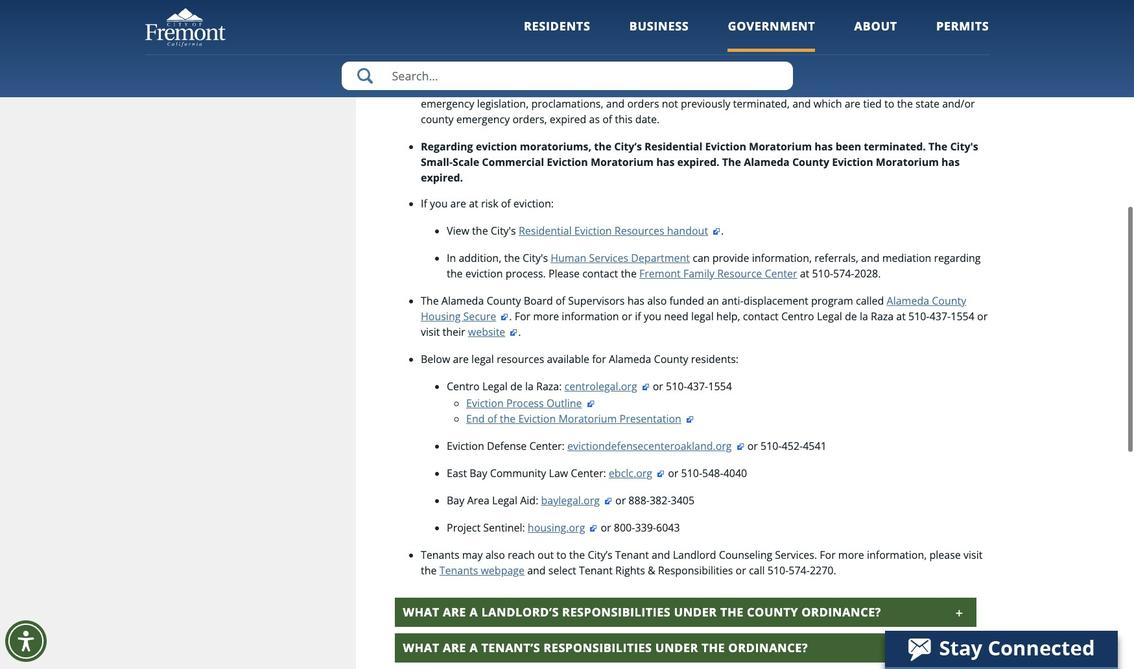 Task type: describe. For each thing, give the bounding box(es) containing it.
1 vertical spatial ordinance?
[[728, 640, 808, 656]]

or down the regarding
[[977, 309, 988, 324]]

emergency,
[[802, 66, 858, 80]]

0 horizontal spatial center:
[[529, 439, 565, 453]]

county
[[421, 112, 454, 126]]

commercial
[[482, 155, 544, 169]]

or left call
[[736, 564, 746, 578]]

eviction up east
[[447, 439, 484, 453]]

provide
[[713, 251, 749, 265]]

their
[[443, 325, 465, 339]]

the alameda county board of supervisors has also funded an anti-displacement program called
[[421, 294, 887, 308]]

eviction inside can provide information, referrals, and mediation regarding the eviction process. please contact the
[[465, 267, 503, 281]]

project
[[447, 521, 481, 535]]

510- down referrals,
[[812, 267, 833, 281]]

1 horizontal spatial the
[[722, 155, 741, 169]]

1554 inside or 510-437-1554 eviction process outline end of the eviction moratorium presentation
[[708, 379, 732, 394]]

reach
[[508, 548, 535, 562]]

regarding
[[421, 139, 473, 154]]

0 vertical spatial emergency
[[421, 97, 474, 111]]

and/or
[[942, 97, 975, 111]]

alameda up secure
[[441, 294, 484, 308]]

tab list containing what are a landlord's responsibilities under the county ordinance?
[[395, 598, 976, 669]]

and inside can provide information, referrals, and mediation regarding the eviction process. please contact the
[[861, 251, 880, 265]]

county inside regarding eviction moratoriums, the city's residential eviction moratorium has been terminated. the city's small-scale commercial eviction moratorium has expired. the alameda county eviction moratorium has expired.
[[792, 155, 829, 169]]

of down please
[[556, 294, 565, 308]]

eviction down eviction process outline link on the bottom
[[518, 412, 556, 426]]

latest update
[[395, 33, 512, 55]]

what are a landlord's responsibilities under the county ordinance?
[[403, 604, 881, 620]]

at inside . for more information or if you need legal help, contact centro legal de la raza at 510-437-1554 or visit their
[[896, 309, 906, 324]]

1 horizontal spatial .
[[518, 325, 521, 339]]

county inside on february 28, 2023, governor newsom ended california's covid-19 state of emergency, and the alameda county board of supervisors ended the county's covid-19 state of emergency. similarly, city of fremont covid-19 emergency legislation, proclamations, and orders not previously terminated, and which are tied to the state and/or county emergency orders, expired as of this date.
[[946, 66, 980, 80]]

city's inside regarding eviction moratoriums, the city's residential eviction moratorium has been terminated. the city's small-scale commercial eviction moratorium has expired. the alameda county eviction moratorium has expired.
[[614, 139, 642, 154]]

secure
[[463, 309, 496, 324]]

tenants webpage and select tenant rights & responsibilities or call 510-574-2270.
[[439, 564, 836, 578]]

and down out
[[527, 564, 546, 578]]

baylegal.org link
[[541, 494, 613, 508]]

and up the this
[[606, 97, 625, 111]]

sentinel:
[[483, 521, 525, 535]]

small-
[[421, 155, 453, 169]]

program
[[811, 294, 853, 308]]

Search text field
[[341, 62, 793, 90]]

the inside or 510-437-1554 eviction process outline end of the eviction moratorium presentation
[[500, 412, 516, 426]]

legal inside . for more information or if you need legal help, contact centro legal de la raza at 510-437-1554 or visit their
[[817, 309, 842, 324]]

which
[[814, 97, 842, 111]]

legal inside . for more information or if you need legal help, contact centro legal de la raza at 510-437-1554 or visit their
[[691, 309, 714, 324]]

and up tied
[[861, 66, 879, 80]]

or left if
[[622, 309, 632, 324]]

a for landlord's
[[470, 604, 478, 620]]

339-
[[635, 521, 656, 535]]

eviction up end
[[466, 396, 504, 411]]

department
[[631, 251, 690, 265]]

city's inside regarding eviction moratoriums, the city's residential eviction moratorium has been terminated. the city's small-scale commercial eviction moratorium has expired. the alameda county eviction moratorium has expired.
[[950, 139, 978, 154]]

and inside tenants may also reach out to the city's tenant and landlord counseling services. for more information, please visit the
[[652, 548, 670, 562]]

information
[[562, 309, 619, 324]]

eviction inside regarding eviction moratoriums, the city's residential eviction moratorium has been terminated. the city's small-scale commercial eviction moratorium has expired. the alameda county eviction moratorium has expired.
[[476, 139, 517, 154]]

scale
[[453, 155, 479, 169]]

0 horizontal spatial 19
[[655, 81, 667, 95]]

county up secure
[[487, 294, 521, 308]]

of right as
[[603, 112, 612, 126]]

0 horizontal spatial you
[[430, 197, 448, 211]]

residential inside regarding eviction moratoriums, the city's residential eviction moratorium has been terminated. the city's small-scale commercial eviction moratorium has expired. the alameda county eviction moratorium has expired.
[[645, 139, 702, 154]]

terminated,
[[733, 97, 790, 111]]

510- up '3405' at bottom right
[[681, 466, 702, 481]]

0 horizontal spatial expired.
[[421, 171, 463, 185]]

raza
[[871, 309, 894, 324]]

responsibilities
[[658, 564, 733, 578]]

counseling
[[719, 548, 772, 562]]

resource
[[717, 267, 762, 281]]

expired
[[550, 112, 586, 126]]

la inside . for more information or if you need legal help, contact centro legal de la raza at 510-437-1554 or visit their
[[860, 309, 868, 324]]

select
[[548, 564, 576, 578]]

tied
[[863, 97, 882, 111]]

latest
[[395, 33, 447, 55]]

eviction down 'moratoriums,'
[[547, 155, 588, 169]]

displacement
[[744, 294, 809, 308]]

2270.
[[810, 564, 836, 578]]

community
[[490, 466, 546, 481]]

0 vertical spatial at
[[469, 197, 478, 211]]

residents
[[524, 18, 590, 34]]

moratoriums,
[[520, 139, 591, 154]]

area
[[467, 494, 490, 508]]

1 vertical spatial de
[[510, 379, 523, 394]]

february
[[438, 66, 481, 80]]

anti-
[[722, 294, 744, 308]]

funded
[[670, 294, 704, 308]]

below are legal resources available for alameda county residents:
[[421, 352, 739, 366]]

1 vertical spatial board
[[524, 294, 553, 308]]

end
[[466, 412, 485, 426]]

resources
[[497, 352, 544, 366]]

1 horizontal spatial city's
[[523, 251, 548, 265]]

1 horizontal spatial bay
[[470, 466, 487, 481]]

to inside on february 28, 2023, governor newsom ended california's covid-19 state of emergency, and the alameda county board of supervisors ended the county's covid-19 state of emergency. similarly, city of fremont covid-19 emergency legislation, proclamations, and orders not previously terminated, and which are tied to the state and/or county emergency orders, expired as of this date.
[[884, 97, 894, 111]]

1 horizontal spatial ended
[[624, 66, 655, 80]]

please
[[549, 267, 580, 281]]

1 vertical spatial at
[[800, 267, 809, 281]]

can
[[693, 251, 710, 265]]

eviction down previously
[[705, 139, 746, 154]]

or 800-339-6043
[[598, 521, 680, 535]]

fremont family resource center at 510-574-2028.
[[639, 267, 881, 281]]

tenants webpage link
[[439, 564, 525, 578]]

responsibilities for landlord's
[[562, 604, 671, 620]]

outline
[[547, 396, 582, 411]]

permits
[[936, 18, 989, 34]]

0 horizontal spatial fremont
[[639, 267, 681, 281]]

has left been
[[815, 139, 833, 154]]

this
[[615, 112, 633, 126]]

1 vertical spatial tenant
[[579, 564, 613, 578]]

are up view
[[450, 197, 466, 211]]

are for what are a landlord's responsibilities under the county ordinance?
[[443, 604, 466, 620]]

eviction:
[[513, 197, 554, 211]]

2 horizontal spatial .
[[721, 224, 724, 238]]

contact inside can provide information, referrals, and mediation regarding the eviction process. please contact the
[[582, 267, 618, 281]]

east bay community law center: ebclc.org
[[447, 466, 652, 481]]

previously
[[681, 97, 730, 111]]

1 horizontal spatial state
[[762, 66, 787, 80]]

eviction up services
[[574, 224, 612, 238]]

1 vertical spatial emergency
[[456, 112, 510, 126]]

mediation
[[882, 251, 931, 265]]

800-
[[614, 521, 635, 535]]

or up '3405' at bottom right
[[668, 466, 679, 481]]

0 horizontal spatial the
[[421, 294, 439, 308]]

governor
[[530, 66, 576, 80]]

couple getting handed keys to home image
[[514, 0, 870, 18]]

aid:
[[520, 494, 538, 508]]

what are a tenant's responsibilities under the ordinance?
[[403, 640, 808, 656]]

below
[[421, 352, 450, 366]]

contact inside . for more information or if you need legal help, contact centro legal de la raza at 510-437-1554 or visit their
[[743, 309, 779, 324]]

ebclc.org link
[[609, 466, 665, 481]]

centrolegal.org
[[565, 379, 637, 394]]

0 vertical spatial the
[[929, 139, 948, 154]]

1 horizontal spatial covid-
[[713, 66, 748, 80]]

state
[[916, 97, 940, 111]]

county down need at the top
[[654, 352, 688, 366]]

of right risk
[[501, 197, 511, 211]]

out
[[538, 548, 554, 562]]

0 vertical spatial ordinance?
[[802, 604, 881, 620]]

0 horizontal spatial city's
[[491, 224, 516, 238]]

bay area legal aid: baylegal.org
[[447, 494, 600, 508]]

has down date.
[[656, 155, 675, 169]]

moratorium down the terminated,
[[749, 139, 812, 154]]

center
[[765, 267, 797, 281]]

1 vertical spatial centro
[[447, 379, 480, 394]]

view the city's residential eviction resources handout
[[447, 224, 708, 238]]

or 510-548-4040
[[665, 466, 747, 481]]

in addition, the city's human services department
[[447, 251, 690, 265]]

residents link
[[524, 18, 590, 52]]

moratorium down terminated.
[[876, 155, 939, 169]]

of up similarly,
[[790, 66, 799, 80]]

human services department link
[[551, 251, 690, 265]]

or left 888-
[[615, 494, 626, 508]]

1 vertical spatial center:
[[571, 466, 606, 481]]

are for what are a tenant's responsibilities under the ordinance?
[[443, 640, 466, 656]]

of up previously
[[697, 81, 707, 95]]

alameda right for
[[609, 352, 651, 366]]

residential eviction resources handout link
[[519, 224, 721, 238]]

help,
[[716, 309, 740, 324]]

landlord's
[[481, 604, 559, 620]]

0 horizontal spatial la
[[525, 379, 534, 394]]

about
[[854, 18, 897, 34]]

tenant inside tenants may also reach out to the city's tenant and landlord counseling services. for more information, please visit the
[[615, 548, 649, 562]]

under for county
[[674, 604, 717, 620]]

newsom
[[579, 66, 621, 80]]

for inside . for more information or if you need legal help, contact centro legal de la raza at 510-437-1554 or visit their
[[515, 309, 531, 324]]

. inside . for more information or if you need legal help, contact centro legal de la raza at 510-437-1554 or visit their
[[509, 309, 512, 324]]

0 horizontal spatial ended
[[525, 81, 555, 95]]

or left the 452-
[[747, 439, 758, 453]]

0 horizontal spatial state
[[670, 81, 695, 95]]

raza:
[[536, 379, 562, 394]]

orders
[[627, 97, 659, 111]]

of right city on the right
[[836, 81, 846, 95]]

available
[[547, 352, 589, 366]]

1 vertical spatial residential
[[519, 224, 572, 238]]

county inside alameda county housing secure
[[932, 294, 966, 308]]

or 888-382-3405
[[613, 494, 695, 508]]

452-
[[782, 439, 803, 453]]

risk
[[481, 197, 498, 211]]

1 horizontal spatial 19
[[748, 66, 760, 80]]



Task type: vqa. For each thing, say whether or not it's contained in the screenshot.
1554 to the bottom
yes



Task type: locate. For each thing, give the bounding box(es) containing it.
437- inside . for more information or if you need legal help, contact centro legal de la raza at 510-437-1554 or visit their
[[930, 309, 951, 324]]

legal left aid: on the left bottom of the page
[[492, 494, 518, 508]]

and up 2028.
[[861, 251, 880, 265]]

0 horizontal spatial more
[[533, 309, 559, 324]]

1 horizontal spatial fremont
[[848, 81, 890, 95]]

end of the eviction moratorium presentation link
[[466, 412, 694, 426]]

also inside tenants may also reach out to the city's tenant and landlord counseling services. for more information, please visit the
[[485, 548, 505, 562]]

webpage
[[481, 564, 525, 578]]

tenants inside tenants may also reach out to the city's tenant and landlord counseling services. for more information, please visit the
[[421, 548, 460, 562]]

what for what are a tenant's responsibilities under the ordinance?
[[403, 640, 440, 656]]

what for what are a landlord's responsibilities under the county ordinance?
[[403, 604, 440, 620]]

437- right raza
[[930, 309, 951, 324]]

510- right call
[[768, 564, 789, 578]]

bay left area
[[447, 494, 464, 508]]

tenants left may
[[421, 548, 460, 562]]

1 vertical spatial fremont
[[639, 267, 681, 281]]

0 horizontal spatial legal
[[472, 352, 494, 366]]

alameda
[[901, 66, 943, 80], [744, 155, 790, 169], [441, 294, 484, 308], [887, 294, 929, 308], [609, 352, 651, 366]]

center: down eviction defense center: evictiondefensecenteroakland.org
[[571, 466, 606, 481]]

1 what from the top
[[403, 604, 440, 620]]

6043
[[656, 521, 680, 535]]

1 vertical spatial city's
[[588, 548, 613, 562]]

of inside or 510-437-1554 eviction process outline end of the eviction moratorium presentation
[[487, 412, 497, 426]]

supervisors up information
[[568, 294, 625, 308]]

supervisors inside on february 28, 2023, governor newsom ended california's covid-19 state of emergency, and the alameda county board of supervisors ended the county's covid-19 state of emergency. similarly, city of fremont covid-19 emergency legislation, proclamations, and orders not previously terminated, and which are tied to the state and/or county emergency orders, expired as of this date.
[[465, 81, 522, 95]]

0 vertical spatial bay
[[470, 466, 487, 481]]

0 vertical spatial responsibilities
[[562, 604, 671, 620]]

1 horizontal spatial at
[[800, 267, 809, 281]]

0 vertical spatial under
[[674, 604, 717, 620]]

0 horizontal spatial information,
[[752, 251, 812, 265]]

city's up tenants webpage and select tenant rights & responsibilities or call 510-574-2270.
[[588, 548, 613, 562]]

covid- up orders
[[621, 81, 655, 95]]

1 horizontal spatial contact
[[743, 309, 779, 324]]

to right tied
[[884, 97, 894, 111]]

or
[[622, 309, 632, 324], [977, 309, 988, 324], [653, 379, 663, 394], [747, 439, 758, 453], [668, 466, 679, 481], [615, 494, 626, 508], [601, 521, 611, 535], [736, 564, 746, 578]]

under down what are a landlord's responsibilities under the county ordinance?
[[655, 640, 698, 656]]

not
[[662, 97, 678, 111]]

0 vertical spatial what
[[403, 604, 440, 620]]

addition,
[[459, 251, 501, 265]]

residents:
[[691, 352, 739, 366]]

1 vertical spatial to
[[557, 548, 567, 562]]

visit
[[421, 325, 440, 339], [964, 548, 983, 562]]

the up housing
[[421, 294, 439, 308]]

and down similarly,
[[793, 97, 811, 111]]

1 vertical spatial expired.
[[421, 171, 463, 185]]

please
[[930, 548, 961, 562]]

under down the responsibilities
[[674, 604, 717, 620]]

1 vertical spatial the
[[722, 155, 741, 169]]

proclamations,
[[531, 97, 603, 111]]

0 horizontal spatial bay
[[447, 494, 464, 508]]

eviction process outline link
[[466, 396, 595, 411]]

tab list
[[395, 598, 976, 669]]

2 vertical spatial city's
[[523, 251, 548, 265]]

0 vertical spatial .
[[721, 224, 724, 238]]

.
[[721, 224, 724, 238], [509, 309, 512, 324], [518, 325, 521, 339]]

city
[[815, 81, 833, 95]]

you inside . for more information or if you need legal help, contact centro legal de la raza at 510-437-1554 or visit their
[[644, 309, 662, 324]]

supervisors
[[465, 81, 522, 95], [568, 294, 625, 308]]

4541
[[803, 439, 827, 453]]

emergency down legislation,
[[456, 112, 510, 126]]

at left risk
[[469, 197, 478, 211]]

0 horizontal spatial residential
[[519, 224, 572, 238]]

a for tenant's
[[470, 640, 478, 656]]

for up 2270.
[[820, 548, 836, 562]]

a left tenant's
[[470, 640, 478, 656]]

contact down services
[[582, 267, 618, 281]]

alameda up state
[[901, 66, 943, 80]]

stay connected image
[[885, 631, 1117, 667]]

presentation
[[620, 412, 681, 426]]

510- left 4541
[[761, 439, 782, 453]]

0 vertical spatial for
[[515, 309, 531, 324]]

information, inside can provide information, referrals, and mediation regarding the eviction process. please contact the
[[752, 251, 812, 265]]

also up webpage
[[485, 548, 505, 562]]

437- inside or 510-437-1554 eviction process outline end of the eviction moratorium presentation
[[687, 379, 708, 394]]

centro up end
[[447, 379, 480, 394]]

moratorium up eviction defense center: evictiondefensecenteroakland.org
[[559, 412, 617, 426]]

1 vertical spatial visit
[[964, 548, 983, 562]]

1 vertical spatial supervisors
[[568, 294, 625, 308]]

supervisors down 28,
[[465, 81, 522, 95]]

to up select
[[557, 548, 567, 562]]

alameda inside alameda county housing secure
[[887, 294, 929, 308]]

tenants may also reach out to the city's tenant and landlord counseling services. for more information, please visit the
[[421, 548, 983, 578]]

0 vertical spatial board
[[421, 81, 450, 95]]

1 horizontal spatial centro
[[781, 309, 814, 324]]

human
[[551, 251, 586, 265]]

the right terminated.
[[929, 139, 948, 154]]

city's
[[614, 139, 642, 154], [588, 548, 613, 562]]

2 vertical spatial .
[[518, 325, 521, 339]]

4040
[[723, 466, 747, 481]]

574- down referrals,
[[833, 267, 854, 281]]

bay
[[470, 466, 487, 481], [447, 494, 464, 508]]

responsibilities down what are a landlord's responsibilities under the county ordinance?
[[544, 640, 652, 656]]

for inside tenants may also reach out to the city's tenant and landlord counseling services. for more information, please visit the
[[820, 548, 836, 562]]

are down tenants webpage link
[[443, 604, 466, 620]]

. up resources
[[518, 325, 521, 339]]

1 vertical spatial legal
[[482, 379, 508, 394]]

1 horizontal spatial visit
[[964, 548, 983, 562]]

0 horizontal spatial de
[[510, 379, 523, 394]]

0 horizontal spatial board
[[421, 81, 450, 95]]

2 horizontal spatial city's
[[950, 139, 978, 154]]

0 vertical spatial city's
[[614, 139, 642, 154]]

1 horizontal spatial 1554
[[951, 309, 975, 324]]

need
[[664, 309, 689, 324]]

county down which
[[792, 155, 829, 169]]

888-
[[629, 494, 650, 508]]

of right end
[[487, 412, 497, 426]]

and up &
[[652, 548, 670, 562]]

alameda inside regarding eviction moratoriums, the city's residential eviction moratorium has been terminated. the city's small-scale commercial eviction moratorium has expired. the alameda county eviction moratorium has expired.
[[744, 155, 790, 169]]

been
[[836, 139, 861, 154]]

under
[[674, 604, 717, 620], [655, 640, 698, 656]]

date.
[[635, 112, 660, 126]]

0 horizontal spatial city's
[[588, 548, 613, 562]]

1 vertical spatial legal
[[472, 352, 494, 366]]

county up and/or
[[946, 66, 980, 80]]

1 horizontal spatial de
[[845, 309, 857, 324]]

alameda up raza
[[887, 294, 929, 308]]

state up similarly,
[[762, 66, 787, 80]]

tenant up rights at the bottom right of page
[[615, 548, 649, 562]]

rights
[[615, 564, 645, 578]]

2 horizontal spatial 19
[[927, 81, 939, 95]]

0 vertical spatial also
[[647, 294, 667, 308]]

2 what from the top
[[403, 640, 440, 656]]

la
[[860, 309, 868, 324], [525, 379, 534, 394]]

0 vertical spatial contact
[[582, 267, 618, 281]]

more right services.
[[838, 548, 864, 562]]

or up presentation
[[653, 379, 663, 394]]

0 vertical spatial legal
[[817, 309, 842, 324]]

more inside . for more information or if you need legal help, contact centro legal de la raza at 510-437-1554 or visit their
[[533, 309, 559, 324]]

alameda county housing secure link
[[421, 294, 966, 324]]

1 vertical spatial more
[[838, 548, 864, 562]]

510- inside . for more information or if you need legal help, contact centro legal de la raza at 510-437-1554 or visit their
[[909, 309, 930, 324]]

1 vertical spatial 1554
[[708, 379, 732, 394]]

0 horizontal spatial 1554
[[708, 379, 732, 394]]

under for ordinance?
[[655, 640, 698, 656]]

alameda down the terminated,
[[744, 155, 790, 169]]

19
[[748, 66, 760, 80], [655, 81, 667, 95], [927, 81, 939, 95]]

tenants
[[421, 548, 460, 562], [439, 564, 478, 578]]

1 horizontal spatial to
[[884, 97, 894, 111]]

0 vertical spatial tenant
[[615, 548, 649, 562]]

board down the process.
[[524, 294, 553, 308]]

or left "800-"
[[601, 521, 611, 535]]

has down and/or
[[942, 155, 960, 169]]

center: up east bay community law center: ebclc.org
[[529, 439, 565, 453]]

legal up process at the left bottom of the page
[[482, 379, 508, 394]]

ebclc.org
[[609, 466, 652, 481]]

visit inside tenants may also reach out to the city's tenant and landlord counseling services. for more information, please visit the
[[964, 548, 983, 562]]

services
[[589, 251, 628, 265]]

are
[[845, 97, 861, 111], [450, 197, 466, 211], [453, 352, 469, 366], [443, 604, 466, 620], [443, 640, 466, 656]]

1 vertical spatial what
[[403, 640, 440, 656]]

you right if
[[644, 309, 662, 324]]

are for below are legal resources available for alameda county residents:
[[453, 352, 469, 366]]

can provide information, referrals, and mediation regarding the eviction process. please contact the
[[447, 251, 981, 281]]

1 vertical spatial ended
[[525, 81, 555, 95]]

1 horizontal spatial for
[[820, 548, 836, 562]]

called
[[856, 294, 884, 308]]

a down tenants webpage link
[[470, 604, 478, 620]]

board
[[421, 81, 450, 95], [524, 294, 553, 308]]

expired. down previously
[[677, 155, 720, 169]]

0 vertical spatial ended
[[624, 66, 655, 80]]

project sentinel: housing.org
[[447, 521, 585, 535]]

0 horizontal spatial to
[[557, 548, 567, 562]]

tenants for tenants webpage and select tenant rights & responsibilities or call 510-574-2270.
[[439, 564, 478, 578]]

0 horizontal spatial also
[[485, 548, 505, 562]]

fremont family resource center link
[[639, 267, 797, 281]]

0 vertical spatial a
[[470, 604, 478, 620]]

de up process at the left bottom of the page
[[510, 379, 523, 394]]

at right raza
[[896, 309, 906, 324]]

510- right raza
[[909, 309, 930, 324]]

1 horizontal spatial 437-
[[930, 309, 951, 324]]

legal down website
[[472, 352, 494, 366]]

or inside or 510-437-1554 eviction process outline end of the eviction moratorium presentation
[[653, 379, 663, 394]]

1 vertical spatial 437-
[[687, 379, 708, 394]]

0 vertical spatial centro
[[781, 309, 814, 324]]

ended up orders
[[624, 66, 655, 80]]

you right 'if'
[[430, 197, 448, 211]]

centro legal de la raza: centrolegal.org
[[447, 379, 637, 394]]

de inside . for more information or if you need legal help, contact centro legal de la raza at 510-437-1554 or visit their
[[845, 309, 857, 324]]

information, left please
[[867, 548, 927, 562]]

0 vertical spatial city's
[[950, 139, 978, 154]]

510-
[[812, 267, 833, 281], [909, 309, 930, 324], [666, 379, 687, 394], [761, 439, 782, 453], [681, 466, 702, 481], [768, 564, 789, 578]]

as
[[589, 112, 600, 126]]

of down the february
[[453, 81, 463, 95]]

in
[[447, 251, 456, 265]]

residential down eviction:
[[519, 224, 572, 238]]

0 vertical spatial information,
[[752, 251, 812, 265]]

1 vertical spatial responsibilities
[[544, 640, 652, 656]]

on february 28, 2023, governor newsom ended california's covid-19 state of emergency, and the alameda county board of supervisors ended the county's covid-19 state of emergency. similarly, city of fremont covid-19 emergency legislation, proclamations, and orders not previously terminated, and which are tied to the state and/or county emergency orders, expired as of this date.
[[421, 66, 980, 126]]

0 vertical spatial supervisors
[[465, 81, 522, 95]]

landlord
[[673, 548, 716, 562]]

terminated.
[[864, 139, 926, 154]]

0 vertical spatial fremont
[[848, 81, 890, 95]]

city's down the this
[[614, 139, 642, 154]]

state down california's
[[670, 81, 695, 95]]

. up provide
[[721, 224, 724, 238]]

eviction down been
[[832, 155, 873, 169]]

0 vertical spatial 574-
[[833, 267, 854, 281]]

expired. down small-
[[421, 171, 463, 185]]

emergency up county
[[421, 97, 474, 111]]

city's inside tenants may also reach out to the city's tenant and landlord counseling services. for more information, please visit the
[[588, 548, 613, 562]]

visit inside . for more information or if you need legal help, contact centro legal de la raza at 510-437-1554 or visit their
[[421, 325, 440, 339]]

centro
[[781, 309, 814, 324], [447, 379, 480, 394]]

tenant's
[[481, 640, 540, 656]]

1 vertical spatial 574-
[[789, 564, 810, 578]]

legislation,
[[477, 97, 529, 111]]

1554 inside . for more information or if you need legal help, contact centro legal de la raza at 510-437-1554 or visit their
[[951, 309, 975, 324]]

residential
[[645, 139, 702, 154], [519, 224, 572, 238]]

1 vertical spatial bay
[[447, 494, 464, 508]]

2 horizontal spatial covid-
[[892, 81, 927, 95]]

responsibilities up what are a tenant's responsibilities under the ordinance?
[[562, 604, 671, 620]]

0 horizontal spatial centro
[[447, 379, 480, 394]]

1 a from the top
[[470, 604, 478, 620]]

0 vertical spatial tenants
[[421, 548, 460, 562]]

regarding
[[934, 251, 981, 265]]

ordinance?
[[802, 604, 881, 620], [728, 640, 808, 656]]

family
[[683, 267, 715, 281]]

alameda inside on february 28, 2023, governor newsom ended california's covid-19 state of emergency, and the alameda county board of supervisors ended the county's covid-19 state of emergency. similarly, city of fremont covid-19 emergency legislation, proclamations, and orders not previously terminated, and which are tied to the state and/or county emergency orders, expired as of this date.
[[901, 66, 943, 80]]

bay right east
[[470, 466, 487, 481]]

0 vertical spatial la
[[860, 309, 868, 324]]

the inside regarding eviction moratoriums, the city's residential eviction moratorium has been terminated. the city's small-scale commercial eviction moratorium has expired. the alameda county eviction moratorium has expired.
[[594, 139, 612, 154]]

has up if
[[627, 294, 645, 308]]

are right below
[[453, 352, 469, 366]]

centrolegal.org link
[[565, 379, 650, 394]]

moratorium inside or 510-437-1554 eviction process outline end of the eviction moratorium presentation
[[559, 412, 617, 426]]

responsibilities for tenant's
[[544, 640, 652, 656]]

. up website link
[[509, 309, 512, 324]]

1 horizontal spatial la
[[860, 309, 868, 324]]

ended
[[624, 66, 655, 80], [525, 81, 555, 95]]

if
[[421, 197, 427, 211]]

are left tenant's
[[443, 640, 466, 656]]

more inside tenants may also reach out to the city's tenant and landlord counseling services. for more information, please visit the
[[838, 548, 864, 562]]

process
[[506, 396, 544, 411]]

centro inside . for more information or if you need legal help, contact centro legal de la raza at 510-437-1554 or visit their
[[781, 309, 814, 324]]

de
[[845, 309, 857, 324], [510, 379, 523, 394]]

legal
[[817, 309, 842, 324], [482, 379, 508, 394], [492, 494, 518, 508]]

evictiondefensecenteroakland.org link
[[567, 439, 745, 453]]

board inside on february 28, 2023, governor newsom ended california's covid-19 state of emergency, and the alameda county board of supervisors ended the county's covid-19 state of emergency. similarly, city of fremont covid-19 emergency legislation, proclamations, and orders not previously terminated, and which are tied to the state and/or county emergency orders, expired as of this date.
[[421, 81, 450, 95]]

fremont inside on february 28, 2023, governor newsom ended california's covid-19 state of emergency, and the alameda county board of supervisors ended the county's covid-19 state of emergency. similarly, city of fremont covid-19 emergency legislation, proclamations, and orders not previously terminated, and which are tied to the state and/or county emergency orders, expired as of this date.
[[848, 81, 890, 95]]

2 vertical spatial legal
[[492, 494, 518, 508]]

center:
[[529, 439, 565, 453], [571, 466, 606, 481]]

orders,
[[513, 112, 547, 126]]

law
[[549, 466, 568, 481]]

0 vertical spatial expired.
[[677, 155, 720, 169]]

510- inside or 510-437-1554 eviction process outline end of the eviction moratorium presentation
[[666, 379, 687, 394]]

1 horizontal spatial you
[[644, 309, 662, 324]]

regarding eviction moratoriums, the city's residential eviction moratorium has been terminated. the city's small-scale commercial eviction moratorium has expired. the alameda county eviction moratorium has expired.
[[421, 139, 978, 185]]

1 vertical spatial you
[[644, 309, 662, 324]]

moratorium down the this
[[591, 155, 654, 169]]

county down call
[[747, 604, 798, 620]]

eviction up commercial
[[476, 139, 517, 154]]

and
[[861, 66, 879, 80], [606, 97, 625, 111], [793, 97, 811, 111], [861, 251, 880, 265], [652, 548, 670, 562], [527, 564, 546, 578]]

de down program
[[845, 309, 857, 324]]

1 vertical spatial tenants
[[439, 564, 478, 578]]

0 horizontal spatial 437-
[[687, 379, 708, 394]]

0 vertical spatial legal
[[691, 309, 714, 324]]

are inside on february 28, 2023, governor newsom ended california's covid-19 state of emergency, and the alameda county board of supervisors ended the county's covid-19 state of emergency. similarly, city of fremont covid-19 emergency legislation, proclamations, and orders not previously terminated, and which are tied to the state and/or county emergency orders, expired as of this date.
[[845, 97, 861, 111]]

0 horizontal spatial covid-
[[621, 81, 655, 95]]

0 vertical spatial visit
[[421, 325, 440, 339]]

1554 down residents:
[[708, 379, 732, 394]]

covid-
[[713, 66, 748, 80], [621, 81, 655, 95], [892, 81, 927, 95]]

2 a from the top
[[470, 640, 478, 656]]

. for more information or if you need legal help, contact centro legal de la raza at 510-437-1554 or visit their
[[421, 309, 988, 339]]

2 vertical spatial at
[[896, 309, 906, 324]]

government link
[[728, 18, 815, 52]]

at right center at the top right of page
[[800, 267, 809, 281]]

to inside tenants may also reach out to the city's tenant and landlord counseling services. for more information, please visit the
[[557, 548, 567, 562]]

0 horizontal spatial 574-
[[789, 564, 810, 578]]

legal down program
[[817, 309, 842, 324]]

may
[[462, 548, 483, 562]]

information, inside tenants may also reach out to the city's tenant and landlord counseling services. for more information, please visit the
[[867, 548, 927, 562]]

call
[[749, 564, 765, 578]]

1 horizontal spatial center:
[[571, 466, 606, 481]]

0 vertical spatial center:
[[529, 439, 565, 453]]

covid- up state
[[892, 81, 927, 95]]

alameda county housing secure
[[421, 294, 966, 324]]

california's
[[658, 66, 710, 80]]

0 horizontal spatial supervisors
[[465, 81, 522, 95]]

at
[[469, 197, 478, 211], [800, 267, 809, 281], [896, 309, 906, 324]]

2 horizontal spatial at
[[896, 309, 906, 324]]

1 vertical spatial eviction
[[465, 267, 503, 281]]

574- down services.
[[789, 564, 810, 578]]

tenants for tenants may also reach out to the city's tenant and landlord counseling services. for more information, please visit the
[[421, 548, 460, 562]]

1 vertical spatial state
[[670, 81, 695, 95]]

an
[[707, 294, 719, 308]]



